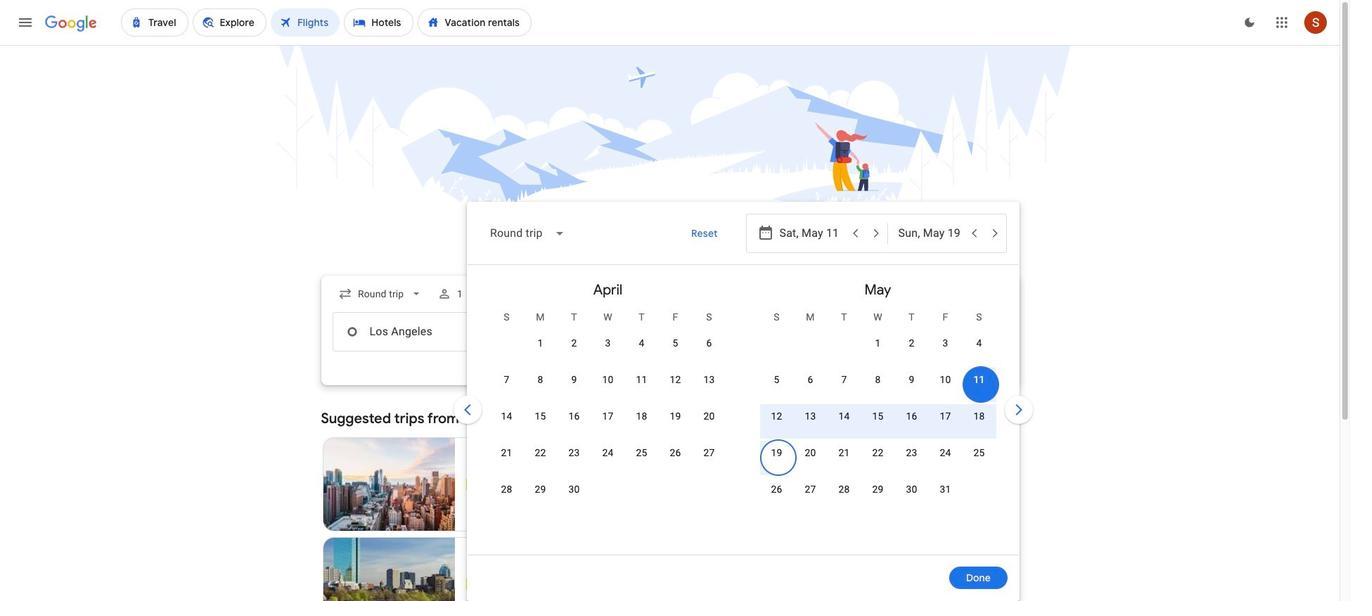 Task type: vqa. For each thing, say whether or not it's contained in the screenshot.
the Fri, Apr 5 element
yes



Task type: describe. For each thing, give the bounding box(es) containing it.
thu, may 2 element
[[909, 336, 915, 350]]

fri, apr 26 element
[[670, 446, 681, 460]]

sat, apr 27 element
[[704, 446, 715, 460]]

wed, may 22 element
[[872, 446, 884, 460]]

fri, apr 12 element
[[670, 373, 681, 387]]

sat, apr 13 element
[[704, 373, 715, 387]]

wed, may 15 element
[[872, 409, 884, 423]]

wed, apr 3 element
[[605, 336, 611, 350]]

sat, may 11, departure date. element
[[974, 373, 985, 387]]

2 row group from the left
[[743, 271, 1013, 549]]

mon, apr 1 element
[[538, 336, 543, 350]]

mon, apr 15 element
[[535, 409, 546, 423]]

sat, apr 6 element
[[706, 336, 712, 350]]

sun, may 26 element
[[771, 482, 782, 496]]

fri, may 3 element
[[943, 336, 948, 350]]

fri, apr 19 element
[[670, 409, 681, 423]]

wed, may 8 element
[[875, 373, 881, 387]]

grid inside flight search field
[[473, 271, 1013, 563]]

sun, may 12 element
[[771, 409, 782, 423]]

sat, apr 20 element
[[704, 409, 715, 423]]

sun, apr 14 element
[[501, 409, 512, 423]]

row up wed, may 22 element
[[760, 403, 996, 443]]

row up thu, may 9 element
[[861, 324, 996, 370]]

tue, may 28 element
[[839, 482, 850, 496]]

tue, may 21 element
[[839, 446, 850, 460]]

tue, may 14 element
[[839, 409, 850, 423]]

mon, may 27 element
[[805, 482, 816, 496]]

thu, apr 18 element
[[636, 409, 647, 423]]

fri, may 24 element
[[940, 446, 951, 460]]

1 return text field from the top
[[898, 214, 963, 252]]

tue, apr 23 element
[[569, 446, 580, 460]]

main menu image
[[17, 14, 34, 31]]

mon, may 6 element
[[808, 373, 813, 387]]

previous image
[[450, 393, 484, 427]]

wed, apr 10 element
[[602, 373, 614, 387]]

next image
[[1002, 393, 1035, 427]]

sun, apr 21 element
[[501, 446, 512, 460]]

tue, may 7 element
[[841, 373, 847, 387]]

Departure text field
[[780, 214, 844, 252]]

wed, apr 17 element
[[602, 409, 614, 423]]

sun, apr 28 element
[[501, 482, 512, 496]]



Task type: locate. For each thing, give the bounding box(es) containing it.
change appearance image
[[1233, 6, 1267, 39]]

row down wed, apr 17 element
[[490, 440, 726, 480]]

tue, apr 9 element
[[571, 373, 577, 387]]

row down tue, may 21 element
[[760, 476, 962, 516]]

tue, apr 30 element
[[569, 482, 580, 496]]

1 spirit image from the top
[[466, 479, 478, 490]]

mon, apr 8 element
[[538, 373, 543, 387]]

grid
[[473, 271, 1013, 563]]

fri, apr 5 element
[[673, 336, 678, 350]]

mon, may 13 element
[[805, 409, 816, 423]]

row up wed, may 15 element
[[760, 366, 996, 406]]

row
[[524, 324, 726, 370], [861, 324, 996, 370], [490, 366, 726, 406], [760, 366, 996, 406], [490, 403, 726, 443], [760, 403, 996, 443], [490, 440, 726, 480], [760, 440, 996, 480], [490, 476, 591, 516], [760, 476, 962, 516]]

tue, apr 16 element
[[569, 409, 580, 423]]

None text field
[[332, 312, 531, 352]]

suggested trips from los angeles region
[[321, 402, 1019, 601]]

2 return text field from the top
[[898, 313, 963, 351]]

Return text field
[[898, 214, 963, 252], [898, 313, 963, 351]]

mon, may 20 element
[[805, 446, 816, 460]]

sat, may 18 element
[[974, 409, 985, 423]]

thu, may 9 element
[[909, 373, 915, 387]]

sun, apr 7 element
[[504, 373, 510, 387]]

row down mon, apr 22 element
[[490, 476, 591, 516]]

wed, may 1 element
[[875, 336, 881, 350]]

fri, may 17 element
[[940, 409, 951, 423]]

0 vertical spatial spirit image
[[466, 479, 478, 490]]

fri, may 31 element
[[940, 482, 951, 496]]

thu, may 16 element
[[906, 409, 917, 423]]

spirit image
[[466, 479, 478, 490], [466, 579, 478, 590]]

wed, apr 24 element
[[602, 446, 614, 460]]

fri, may 10 element
[[940, 373, 951, 387]]

thu, apr 4 element
[[639, 336, 645, 350]]

thu, may 30 element
[[906, 482, 917, 496]]

1 vertical spatial spirit image
[[466, 579, 478, 590]]

row up the wed, apr 10 element
[[524, 324, 726, 370]]

None field
[[479, 217, 576, 250], [332, 281, 429, 307], [479, 217, 576, 250], [332, 281, 429, 307]]

Flight search field
[[310, 202, 1035, 601]]

row up wed, apr 17 element
[[490, 366, 726, 406]]

mon, apr 22 element
[[535, 446, 546, 460]]

2 spirit image from the top
[[466, 579, 478, 590]]

row up wed, may 29 element
[[760, 440, 996, 480]]

thu, apr 25 element
[[636, 446, 647, 460]]

row group
[[473, 271, 743, 549], [743, 271, 1013, 549]]

sun, may 5 element
[[774, 373, 780, 387]]

tue, apr 2 element
[[571, 336, 577, 350]]

sat, may 4 element
[[976, 336, 982, 350]]

mon, apr 29 element
[[535, 482, 546, 496]]

sat, may 25 element
[[974, 446, 985, 460]]

wed, may 29 element
[[872, 482, 884, 496]]

1 vertical spatial return text field
[[898, 313, 963, 351]]

thu, may 23 element
[[906, 446, 917, 460]]

thu, apr 11 element
[[636, 373, 647, 387]]

0 vertical spatial return text field
[[898, 214, 963, 252]]

row up wed, apr 24 'element'
[[490, 403, 726, 443]]

1 row group from the left
[[473, 271, 743, 549]]

Departure text field
[[780, 313, 844, 351]]

sun, may 19, return date. element
[[771, 446, 782, 460]]



